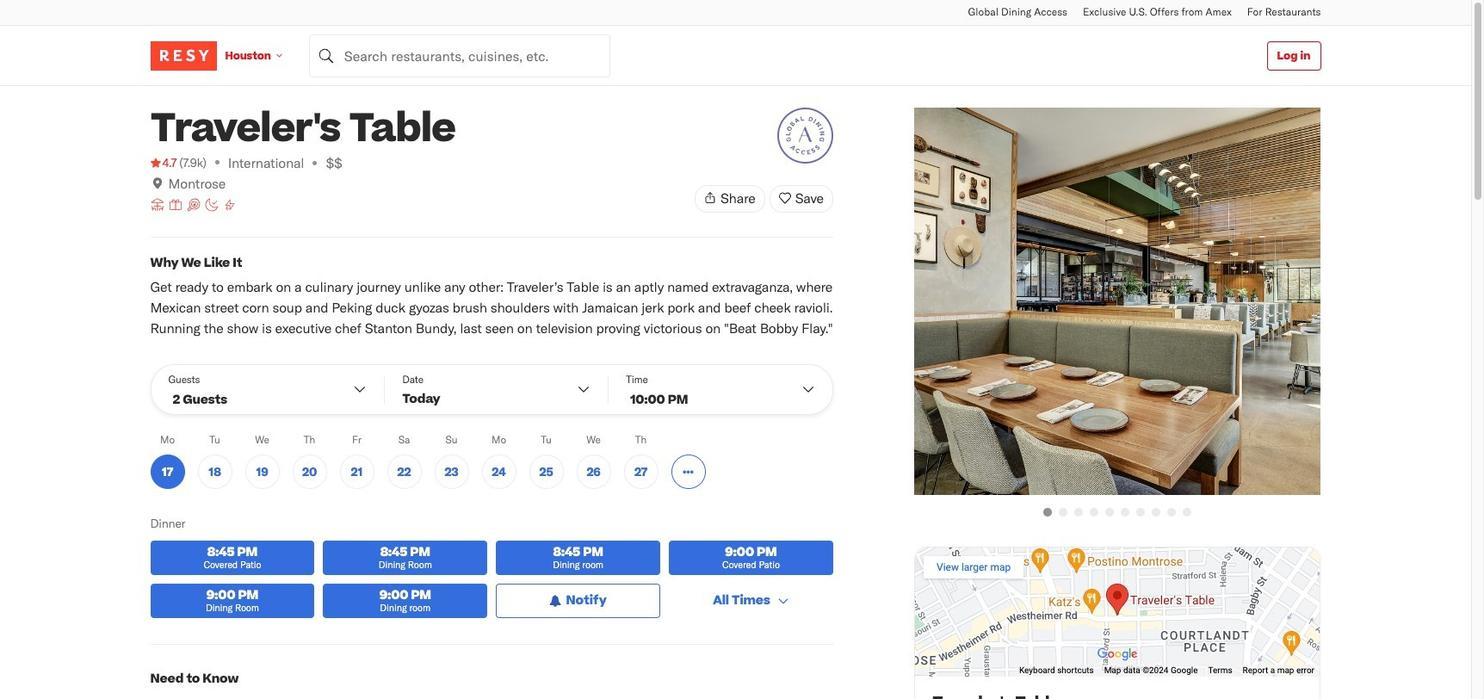 Task type: vqa. For each thing, say whether or not it's contained in the screenshot.
Field at the top left
yes



Task type: locate. For each thing, give the bounding box(es) containing it.
4.7 out of 5 stars image
[[150, 154, 177, 171]]

None field
[[309, 34, 610, 77]]

Search restaurants, cuisines, etc. text field
[[309, 34, 610, 77]]



